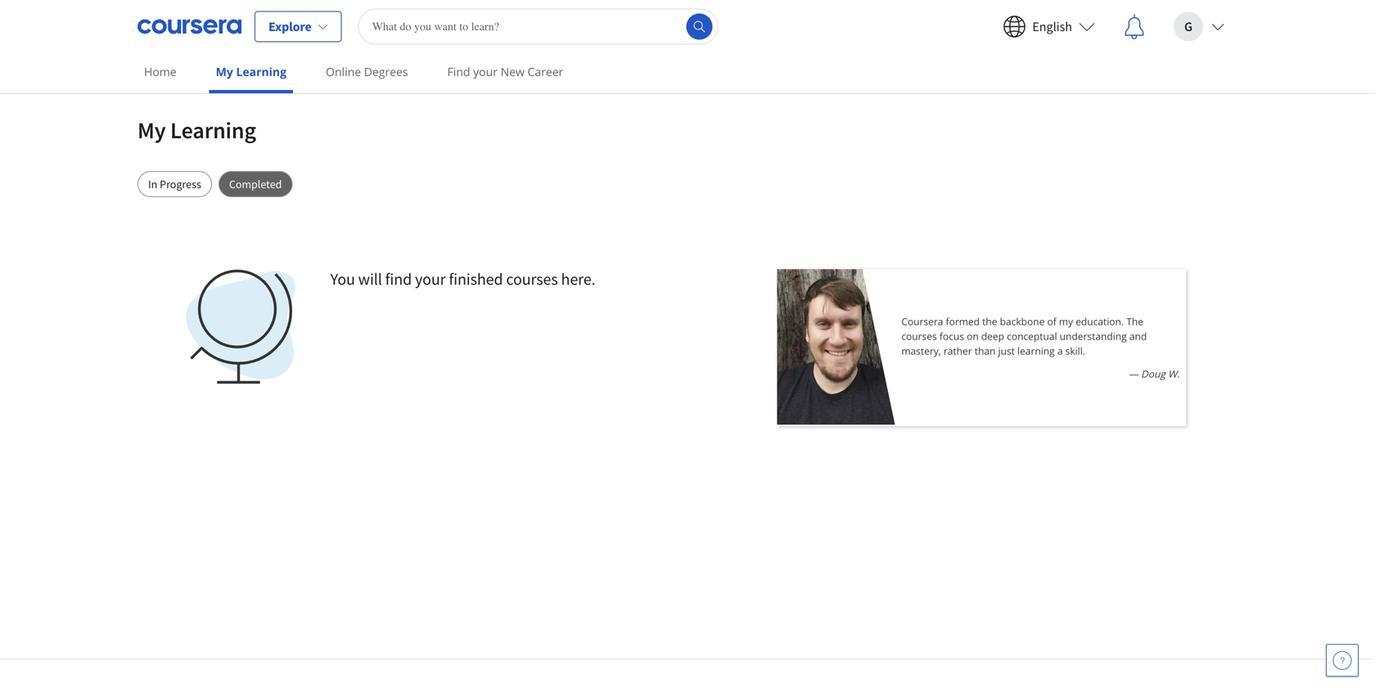 Task type: locate. For each thing, give the bounding box(es) containing it.
online degrees link
[[319, 53, 415, 90]]

0 vertical spatial your
[[473, 64, 498, 79]]

home link
[[138, 53, 183, 90]]

my learning down explore
[[216, 64, 287, 79]]

degrees
[[364, 64, 408, 79]]

explore button
[[255, 11, 342, 42]]

home
[[144, 64, 177, 79]]

doug
[[1141, 367, 1166, 381]]

just
[[999, 344, 1015, 358]]

on
[[967, 330, 979, 343]]

the
[[1127, 315, 1144, 328]]

learning inside "link"
[[236, 64, 287, 79]]

my learning up progress
[[138, 116, 256, 145]]

learning
[[236, 64, 287, 79], [170, 116, 256, 145]]

— doug w.
[[1129, 367, 1180, 381]]

will
[[358, 269, 382, 289]]

english
[[1033, 18, 1073, 35]]

1 vertical spatial my
[[138, 116, 166, 145]]

1 vertical spatial learning
[[170, 116, 256, 145]]

explore
[[269, 18, 312, 35]]

courses left the here.
[[506, 269, 558, 289]]

learning down explore
[[236, 64, 287, 79]]

your
[[473, 64, 498, 79], [415, 269, 446, 289]]

your inside find your new career link
[[473, 64, 498, 79]]

1 horizontal spatial courses
[[902, 330, 937, 343]]

a
[[1058, 344, 1063, 358]]

mastery,
[[902, 344, 941, 358]]

formed
[[946, 315, 980, 328]]

you
[[331, 269, 355, 289]]

here.
[[561, 269, 596, 289]]

0 vertical spatial learning
[[236, 64, 287, 79]]

w.
[[1168, 367, 1180, 381]]

focus
[[940, 330, 965, 343]]

career
[[528, 64, 564, 79]]

learning up progress
[[170, 116, 256, 145]]

finished
[[449, 269, 503, 289]]

help center image
[[1333, 651, 1353, 671]]

my learning
[[216, 64, 287, 79], [138, 116, 256, 145]]

1 horizontal spatial your
[[473, 64, 498, 79]]

find your new career link
[[441, 53, 570, 90]]

progress
[[160, 177, 201, 192]]

What do you want to learn? text field
[[358, 9, 719, 45]]

0 vertical spatial my learning
[[216, 64, 287, 79]]

my down coursera image
[[216, 64, 233, 79]]

backbone
[[1000, 315, 1045, 328]]

my up the in
[[138, 116, 166, 145]]

my learning link
[[209, 53, 293, 93]]

tab list
[[138, 171, 1238, 197]]

None search field
[[358, 9, 719, 45]]

1 horizontal spatial my
[[216, 64, 233, 79]]

courses
[[506, 269, 558, 289], [902, 330, 937, 343]]

0 vertical spatial courses
[[506, 269, 558, 289]]

learning
[[1018, 344, 1055, 358]]

1 vertical spatial courses
[[902, 330, 937, 343]]

0 vertical spatial my
[[216, 64, 233, 79]]

understanding
[[1060, 330, 1127, 343]]

my learning inside "link"
[[216, 64, 287, 79]]

1 vertical spatial your
[[415, 269, 446, 289]]

my
[[216, 64, 233, 79], [138, 116, 166, 145]]

courses inside coursera formed the backbone of my education. the courses focus on deep conceptual understanding and mastery, rather than just learning a skill.
[[902, 330, 937, 343]]

globe image
[[183, 269, 298, 384]]

courses up mastery,
[[902, 330, 937, 343]]

0 horizontal spatial your
[[415, 269, 446, 289]]



Task type: describe. For each thing, give the bounding box(es) containing it.
you will find your finished courses here.
[[331, 269, 596, 289]]

0 horizontal spatial my
[[138, 116, 166, 145]]

conceptual
[[1007, 330, 1058, 343]]

in progress button
[[138, 171, 212, 197]]

0 horizontal spatial courses
[[506, 269, 558, 289]]

new
[[501, 64, 525, 79]]

deep
[[982, 330, 1005, 343]]

the
[[983, 315, 998, 328]]

1 vertical spatial my learning
[[138, 116, 256, 145]]

g
[[1185, 18, 1193, 35]]

english button
[[990, 0, 1109, 53]]

coursera formed the backbone of my education. the courses focus on deep conceptual understanding and mastery, rather than just learning a skill.
[[902, 315, 1147, 358]]

find
[[448, 64, 470, 79]]

online degrees
[[326, 64, 408, 79]]

completed
[[229, 177, 282, 192]]

my inside "link"
[[216, 64, 233, 79]]

coursera
[[902, 315, 944, 328]]

completed button
[[218, 171, 293, 197]]

rather
[[944, 344, 973, 358]]

skill.
[[1066, 344, 1086, 358]]

online
[[326, 64, 361, 79]]

g button
[[1161, 0, 1238, 53]]

find
[[385, 269, 412, 289]]

tab list containing in progress
[[138, 171, 1238, 197]]

find your new career
[[448, 64, 564, 79]]

—
[[1129, 367, 1139, 381]]

my
[[1059, 315, 1074, 328]]

coursera image
[[138, 14, 242, 40]]

and
[[1130, 330, 1147, 343]]

than
[[975, 344, 996, 358]]

in
[[148, 177, 157, 192]]

in progress
[[148, 177, 201, 192]]

of
[[1048, 315, 1057, 328]]

education.
[[1076, 315, 1124, 328]]



Task type: vqa. For each thing, say whether or not it's contained in the screenshot.
tab list
yes



